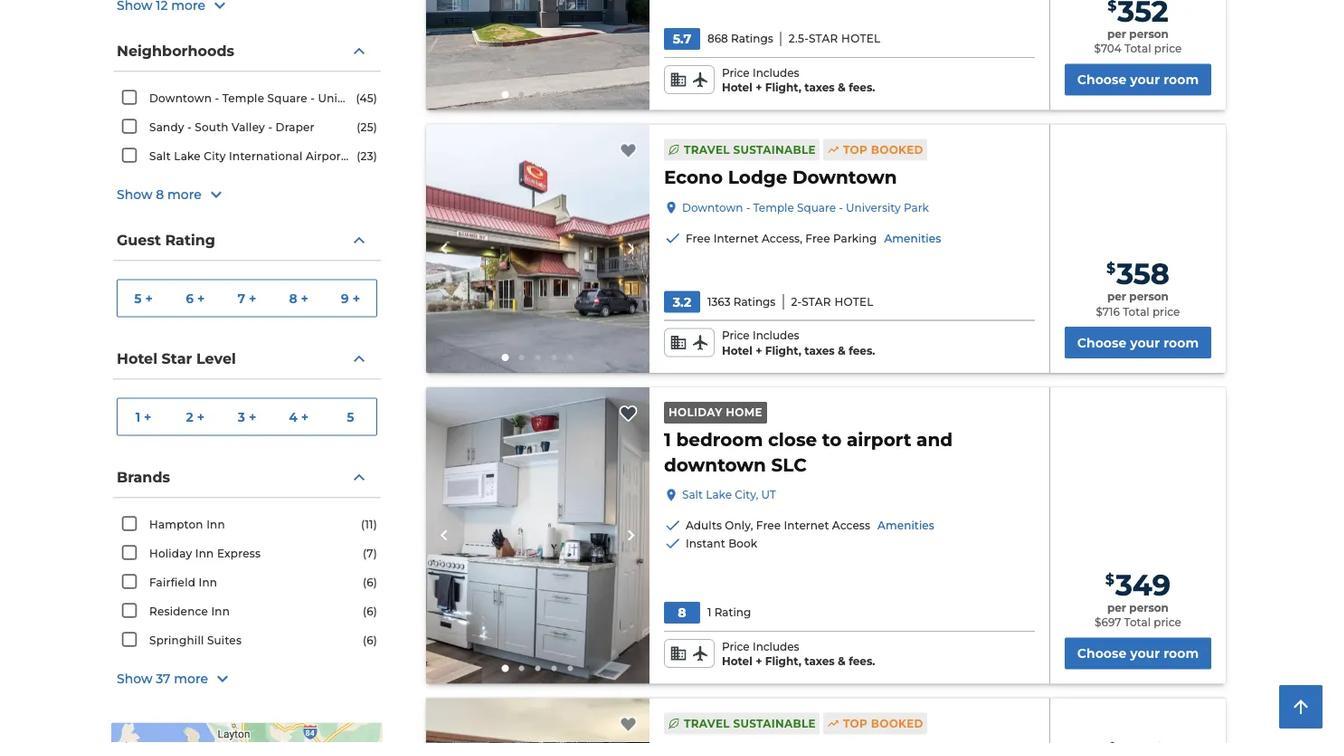 Task type: locate. For each thing, give the bounding box(es) containing it.
1 (6) from the top
[[363, 576, 377, 589]]

3 choose your room from the top
[[1078, 646, 1200, 661]]

1 your from the top
[[1131, 72, 1161, 87]]

3 flight, from the top
[[766, 655, 802, 668]]

rating down the book
[[715, 606, 752, 619]]

2 vertical spatial price includes hotel + flight, taxes & fees.
[[722, 640, 876, 668]]

choose your room button down "per person $704 total price"
[[1065, 64, 1212, 95]]

1 vertical spatial park
[[904, 201, 930, 214]]

downtown - temple square - university park for free internet access, free parking
[[683, 201, 930, 214]]

0 vertical spatial (6)
[[363, 576, 377, 589]]

1 vertical spatial total
[[1124, 305, 1150, 318]]

0 vertical spatial &
[[838, 81, 846, 94]]

0 vertical spatial downtown - temple square - university park
[[149, 91, 404, 105]]

1 horizontal spatial square
[[798, 201, 836, 214]]

0 vertical spatial go to image #4 image
[[552, 92, 557, 97]]

4 + button
[[273, 399, 325, 435]]

0 vertical spatial choose
[[1078, 72, 1127, 87]]

university up (25)
[[318, 91, 375, 105]]

1 travel from the top
[[684, 143, 730, 156]]

downtown for free internet access, free parking
[[683, 201, 744, 214]]

university up parking
[[846, 201, 901, 214]]

temple down econo lodge downtown element
[[754, 201, 795, 214]]

1 vertical spatial temple
[[754, 201, 795, 214]]

lake left the 'city'
[[174, 149, 201, 162]]

total right $704
[[1125, 42, 1152, 55]]

free down econo
[[686, 232, 711, 245]]

1 vertical spatial travel
[[684, 717, 730, 730]]

your down "per person $704 total price"
[[1131, 72, 1161, 87]]

3 person from the top
[[1130, 601, 1169, 614]]

total inside $ 358 per person $716 total price
[[1124, 305, 1150, 318]]

2 vertical spatial your
[[1131, 646, 1161, 661]]

1 top from the top
[[844, 143, 868, 156]]

1 flight, from the top
[[766, 81, 802, 94]]

0 vertical spatial park
[[378, 91, 404, 105]]

price down 1363 ratings
[[722, 329, 750, 342]]

2 vertical spatial 8
[[678, 605, 687, 620]]

1 for 1 +
[[135, 409, 140, 425]]

+ inside "button"
[[145, 291, 153, 306]]

your
[[1131, 72, 1161, 87], [1131, 335, 1161, 350], [1131, 646, 1161, 661]]

inn up suites
[[211, 605, 230, 618]]

ratings
[[731, 32, 774, 45], [734, 295, 776, 308]]

internet left access,
[[714, 232, 759, 245]]

2 vertical spatial room
[[1164, 646, 1200, 661]]

3 choose from the top
[[1078, 646, 1127, 661]]

2 vertical spatial &
[[838, 655, 846, 668]]

$697
[[1095, 616, 1122, 629]]

1
[[135, 409, 140, 425], [664, 429, 672, 451], [708, 606, 712, 619]]

1 vertical spatial salt
[[683, 488, 703, 501]]

(6)
[[363, 576, 377, 589], [363, 605, 377, 618], [363, 634, 377, 647]]

includes for 358
[[753, 329, 800, 342]]

bedroom
[[677, 429, 763, 451]]

sandy - south valley - draper
[[149, 120, 315, 134]]

2 room from the top
[[1164, 335, 1200, 350]]

total for 349
[[1125, 616, 1152, 629]]

& for 349
[[838, 655, 846, 668]]

flight,
[[766, 81, 802, 94], [766, 344, 802, 357], [766, 655, 802, 668]]

go to image #1 image for 349
[[502, 665, 509, 672]]

4 photo carousel region from the top
[[426, 698, 650, 743]]

2 vertical spatial fees.
[[849, 655, 876, 668]]

rating inside dropdown button
[[165, 231, 215, 249]]

downtown - temple square - university park up draper
[[149, 91, 404, 105]]

photo carousel region for 1 bedroom close to airport and downtown slc
[[426, 387, 650, 684]]

3 choose your room button from the top
[[1065, 638, 1212, 669]]

0 vertical spatial star
[[809, 32, 839, 45]]

0 vertical spatial total
[[1125, 42, 1152, 55]]

0 horizontal spatial temple
[[222, 91, 265, 105]]

2 +
[[186, 409, 205, 425]]

ratings right 1363
[[734, 295, 776, 308]]

2 go to image #3 image from the top
[[535, 355, 541, 360]]

price down 349
[[1154, 616, 1182, 629]]

1 price from the top
[[722, 66, 750, 79]]

3 your from the top
[[1131, 646, 1161, 661]]

price down 1 rating
[[722, 640, 750, 653]]

1 vertical spatial rating
[[715, 606, 752, 619]]

choose down $716
[[1078, 335, 1127, 350]]

0 vertical spatial rating
[[165, 231, 215, 249]]

1 vertical spatial more
[[174, 671, 208, 687]]

2.5-star hotel
[[789, 32, 881, 45]]

2 vertical spatial go to image #5 image
[[568, 666, 573, 671]]

lake
[[174, 149, 201, 162], [706, 488, 732, 501]]

1 person from the top
[[1130, 27, 1169, 40]]

0 vertical spatial downtown
[[149, 91, 212, 105]]

2 go to image #5 image from the top
[[568, 355, 573, 360]]

show 37 more button
[[117, 669, 377, 690]]

1 vertical spatial 8
[[289, 291, 298, 306]]

1 vertical spatial ratings
[[734, 295, 776, 308]]

show 37 more
[[117, 671, 208, 687]]

+ for 8 +
[[301, 291, 309, 306]]

price includes hotel + flight, taxes & fees. down 2-
[[722, 329, 876, 357]]

0 horizontal spatial lake
[[174, 149, 201, 162]]

choose your room button down $697
[[1065, 638, 1212, 669]]

1 vertical spatial go to image #4 image
[[552, 355, 557, 360]]

1 vertical spatial sustainable
[[734, 717, 817, 730]]

choose
[[1078, 72, 1127, 87], [1078, 335, 1127, 350], [1078, 646, 1127, 661]]

1 vertical spatial (6)
[[363, 605, 377, 618]]

2 price includes hotel + flight, taxes & fees. from the top
[[722, 329, 876, 357]]

2 fees. from the top
[[849, 344, 876, 357]]

price inside "per person $704 total price"
[[1155, 42, 1182, 55]]

hotel star level
[[117, 350, 236, 367]]

price inside $ 349 per person $697 total price
[[1154, 616, 1182, 629]]

per inside $ 349 per person $697 total price
[[1108, 601, 1127, 614]]

7 + button
[[221, 280, 273, 316]]

temple for sandy - south valley - draper
[[222, 91, 265, 105]]

star
[[809, 32, 839, 45], [802, 295, 832, 308], [162, 350, 192, 367]]

downtown
[[664, 454, 767, 476]]

1 vertical spatial top
[[844, 717, 868, 730]]

room
[[1164, 72, 1200, 87], [1164, 335, 1200, 350], [1164, 646, 1200, 661]]

3 taxes from the top
[[805, 655, 835, 668]]

+ for 6 +
[[197, 291, 205, 306]]

more for neighborhoods
[[167, 187, 202, 203]]

2 your from the top
[[1131, 335, 1161, 350]]

per person $704 total price
[[1095, 27, 1182, 55]]

$ inside $ 358 per person $716 total price
[[1107, 259, 1116, 277]]

star down free internet access, free parking amenities
[[802, 295, 832, 308]]

go to image #1 image
[[502, 91, 509, 98], [502, 354, 509, 361], [502, 665, 509, 672]]

salt
[[149, 149, 171, 162], [683, 488, 703, 501]]

0 vertical spatial travel
[[684, 143, 730, 156]]

1 down instant
[[708, 606, 712, 619]]

1 horizontal spatial 1
[[664, 429, 672, 451]]

3 go to image #2 image from the top
[[519, 666, 525, 671]]

valley
[[232, 120, 265, 134]]

2 price from the top
[[722, 329, 750, 342]]

salt down sandy
[[149, 149, 171, 162]]

booked
[[872, 143, 924, 156], [872, 717, 924, 730]]

$ left 358
[[1107, 259, 1116, 277]]

1 horizontal spatial salt
[[683, 488, 703, 501]]

person for 349
[[1130, 601, 1169, 614]]

1 vertical spatial go to image #1 image
[[502, 354, 509, 361]]

0 vertical spatial top booked
[[844, 143, 924, 156]]

0 vertical spatial room
[[1164, 72, 1200, 87]]

choose down $704
[[1078, 72, 1127, 87]]

1 vertical spatial per
[[1108, 290, 1127, 303]]

8 left 1 rating
[[678, 605, 687, 620]]

includes for 349
[[753, 640, 800, 653]]

star left "level" on the left of page
[[162, 350, 192, 367]]

1 fees. from the top
[[849, 81, 876, 94]]

0 vertical spatial travel sustainable
[[684, 143, 817, 156]]

price includes hotel + flight, taxes & fees. down 2.5-
[[722, 66, 876, 94]]

2 choose your room from the top
[[1078, 335, 1200, 350]]

2 travel from the top
[[684, 717, 730, 730]]

holiday inn express
[[149, 547, 261, 560]]

0 vertical spatial go to image #2 image
[[519, 92, 525, 97]]

5 inside button
[[347, 409, 354, 425]]

ratings right "868"
[[731, 32, 774, 45]]

$ for 358
[[1107, 259, 1116, 277]]

0 vertical spatial go to image #1 image
[[502, 91, 509, 98]]

choose your room down "per person $704 total price"
[[1078, 72, 1200, 87]]

choose for 349
[[1078, 646, 1127, 661]]

868 ratings
[[708, 32, 774, 45]]

university
[[318, 91, 375, 105], [846, 201, 901, 214]]

5 for 5
[[347, 409, 354, 425]]

go to image #5 image for 349
[[568, 666, 573, 671]]

room down "per person $704 total price"
[[1164, 72, 1200, 87]]

9 +
[[341, 291, 360, 306]]

salt lake city, ut
[[683, 488, 777, 501]]

2 vertical spatial person
[[1130, 601, 1169, 614]]

1 choose from the top
[[1078, 72, 1127, 87]]

0 horizontal spatial 8
[[156, 187, 164, 203]]

more right 37
[[174, 671, 208, 687]]

1 vertical spatial go to image #5 image
[[568, 355, 573, 360]]

2 horizontal spatial 1
[[708, 606, 712, 619]]

star right 868 ratings
[[809, 32, 839, 45]]

internet
[[714, 232, 759, 245], [784, 519, 830, 532]]

total right $697
[[1125, 616, 1152, 629]]

2 horizontal spatial free
[[806, 232, 831, 245]]

go to image #5 image
[[568, 92, 573, 97], [568, 355, 573, 360], [568, 666, 573, 671]]

total right $716
[[1124, 305, 1150, 318]]

your down $ 349 per person $697 total price
[[1131, 646, 1161, 661]]

lake for city,
[[706, 488, 732, 501]]

5
[[134, 291, 142, 306], [347, 409, 354, 425]]

star inside dropdown button
[[162, 350, 192, 367]]

holiday for holiday home
[[669, 406, 723, 419]]

on site image
[[426, 124, 650, 373]]

$ for 349
[[1106, 570, 1115, 588]]

+ inside button
[[301, 409, 309, 425]]

salt for salt lake city, ut
[[683, 488, 703, 501]]

2 vertical spatial flight,
[[766, 655, 802, 668]]

2 vertical spatial includes
[[753, 640, 800, 653]]

taxes for 349
[[805, 655, 835, 668]]

2 vertical spatial go to image #3 image
[[535, 666, 541, 671]]

room for 349
[[1164, 646, 1200, 661]]

2 vertical spatial go to image #4 image
[[552, 666, 557, 671]]

2 go to image #4 image from the top
[[552, 355, 557, 360]]

1 go to image #1 image from the top
[[502, 91, 509, 98]]

+ for 5 +
[[145, 291, 153, 306]]

photo carousel region for econo lodge downtown
[[426, 124, 650, 373]]

3 photo carousel region from the top
[[426, 387, 650, 684]]

2 go to image #1 image from the top
[[502, 354, 509, 361]]

person inside $ 358 per person $716 total price
[[1130, 290, 1169, 303]]

per up $716
[[1108, 290, 1127, 303]]

total inside $ 349 per person $697 total price
[[1125, 616, 1152, 629]]

1 vertical spatial taxes
[[805, 344, 835, 357]]

3 includes from the top
[[753, 640, 800, 653]]

hotel down 868 ratings
[[722, 81, 753, 94]]

2 vertical spatial choose your room button
[[1065, 638, 1212, 669]]

2 person from the top
[[1130, 290, 1169, 303]]

2 choose from the top
[[1078, 335, 1127, 350]]

2.5-
[[789, 32, 809, 45]]

more up guest rating
[[167, 187, 202, 203]]

0 horizontal spatial holiday
[[149, 547, 192, 560]]

0 vertical spatial amenities
[[885, 232, 942, 245]]

1 go to image #2 image from the top
[[519, 92, 525, 97]]

inn up 'holiday inn express'
[[207, 518, 225, 531]]

show
[[117, 187, 153, 203], [117, 671, 153, 687]]

(25)
[[357, 120, 377, 134]]

choose for 358
[[1078, 335, 1127, 350]]

amenities
[[885, 232, 942, 245], [878, 519, 935, 532]]

2 & from the top
[[838, 344, 846, 357]]

room down $ 349 per person $697 total price
[[1164, 646, 1200, 661]]

0 horizontal spatial 1
[[135, 409, 140, 425]]

1 vertical spatial $
[[1106, 570, 1115, 588]]

6 +
[[186, 291, 205, 306]]

2 + button
[[169, 399, 221, 435]]

choose your room button for 349
[[1065, 638, 1212, 669]]

price down 358
[[1153, 305, 1181, 318]]

2 taxes from the top
[[805, 344, 835, 357]]

1 go to image #5 image from the top
[[568, 92, 573, 97]]

choose your room
[[1078, 72, 1200, 87], [1078, 335, 1200, 350], [1078, 646, 1200, 661]]

2 choose your room button from the top
[[1065, 327, 1212, 358]]

2 horizontal spatial 8
[[678, 605, 687, 620]]

+ for 1 +
[[144, 409, 152, 425]]

3 price from the top
[[722, 640, 750, 653]]

hotel
[[842, 32, 881, 45], [722, 81, 753, 94], [835, 295, 874, 308], [722, 344, 753, 357], [117, 350, 158, 367], [722, 655, 753, 668]]

0 horizontal spatial rating
[[165, 231, 215, 249]]

holiday home
[[669, 406, 763, 419]]

2 includes from the top
[[753, 329, 800, 342]]

2 show from the top
[[117, 671, 153, 687]]

3 go to image #5 image from the top
[[568, 666, 573, 671]]

1 show from the top
[[117, 187, 153, 203]]

0 vertical spatial ratings
[[731, 32, 774, 45]]

1 horizontal spatial 5
[[347, 409, 354, 425]]

choose your room button for person
[[1065, 64, 1212, 95]]

your for 358
[[1131, 335, 1161, 350]]

1 vertical spatial 1
[[664, 429, 672, 451]]

choose your room down $697
[[1078, 646, 1200, 661]]

4 +
[[289, 409, 309, 425]]

3 (6) from the top
[[363, 634, 377, 647]]

5 left 6
[[134, 291, 142, 306]]

square up free internet access, free parking amenities
[[798, 201, 836, 214]]

0 vertical spatial sustainable
[[734, 143, 817, 156]]

includes
[[753, 66, 800, 79], [753, 329, 800, 342], [753, 640, 800, 653]]

1 & from the top
[[838, 81, 846, 94]]

go to image #4 image
[[552, 92, 557, 97], [552, 355, 557, 360], [552, 666, 557, 671]]

choose down $697
[[1078, 646, 1127, 661]]

hotel star level button
[[113, 339, 381, 380]]

rating for 1 rating
[[715, 606, 752, 619]]

show left 37
[[117, 671, 153, 687]]

holiday up bedroom
[[669, 406, 723, 419]]

city,
[[735, 488, 759, 501]]

& for 358
[[838, 344, 846, 357]]

0 vertical spatial your
[[1131, 72, 1161, 87]]

salt up adults
[[683, 488, 703, 501]]

free
[[686, 232, 711, 245], [806, 232, 831, 245], [757, 519, 781, 532]]

downtown up parking
[[793, 166, 898, 188]]

1 vertical spatial choose
[[1078, 335, 1127, 350]]

flight, for 349
[[766, 655, 802, 668]]

show up guest
[[117, 187, 153, 203]]

1 vertical spatial university
[[846, 201, 901, 214]]

1 vertical spatial price
[[1153, 305, 1181, 318]]

inn down hampton inn
[[195, 547, 214, 560]]

choose your room for 358
[[1078, 335, 1200, 350]]

3 & from the top
[[838, 655, 846, 668]]

3 fees. from the top
[[849, 655, 876, 668]]

show 8 more button
[[117, 184, 377, 206]]

1 vertical spatial price
[[722, 329, 750, 342]]

to
[[823, 429, 842, 451]]

2 horizontal spatial downtown
[[793, 166, 898, 188]]

show for brands
[[117, 671, 153, 687]]

star for 358
[[802, 295, 832, 308]]

1 horizontal spatial downtown
[[683, 201, 744, 214]]

1 room from the top
[[1164, 72, 1200, 87]]

econo lodge downtown
[[664, 166, 898, 188]]

2 vertical spatial go to image #2 image
[[519, 666, 525, 671]]

1 price includes hotel + flight, taxes & fees. from the top
[[722, 66, 876, 94]]

1 horizontal spatial internet
[[784, 519, 830, 532]]

person
[[1130, 27, 1169, 40], [1130, 290, 1169, 303], [1130, 601, 1169, 614]]

amenities for free internet access, free parking amenities
[[885, 232, 942, 245]]

salt for salt lake city international airport area (slc)
[[149, 149, 171, 162]]

square up draper
[[268, 91, 308, 105]]

per up $697
[[1108, 601, 1127, 614]]

3 go to image #4 image from the top
[[552, 666, 557, 671]]

go to image #1 image for 358
[[502, 354, 509, 361]]

37
[[156, 671, 171, 687]]

inn down 'holiday inn express'
[[199, 576, 217, 589]]

go to image #4 image for 349
[[552, 666, 557, 671]]

adults only, free internet access amenities
[[686, 519, 935, 532]]

0 vertical spatial price
[[722, 66, 750, 79]]

downtown up sandy
[[149, 91, 212, 105]]

close
[[769, 429, 818, 451]]

5 inside "button"
[[134, 291, 142, 306]]

1 choose your room button from the top
[[1065, 64, 1212, 95]]

go to image #3 image
[[535, 92, 541, 97], [535, 355, 541, 360], [535, 666, 541, 671]]

0 vertical spatial price
[[1155, 42, 1182, 55]]

1 inside 1 bedroom close to airport and downtown slc
[[664, 429, 672, 451]]

amenities right parking
[[885, 232, 942, 245]]

lake left "city,"
[[706, 488, 732, 501]]

0 vertical spatial fees.
[[849, 81, 876, 94]]

&
[[838, 81, 846, 94], [838, 344, 846, 357], [838, 655, 846, 668]]

1 go to image #3 image from the top
[[535, 92, 541, 97]]

2 top from the top
[[844, 717, 868, 730]]

park for (25)
[[378, 91, 404, 105]]

2 vertical spatial choose your room
[[1078, 646, 1200, 661]]

rating right guest
[[165, 231, 215, 249]]

0 horizontal spatial park
[[378, 91, 404, 105]]

1 left 2
[[135, 409, 140, 425]]

$ inside $ 349 per person $697 total price
[[1106, 570, 1115, 588]]

0 vertical spatial top
[[844, 143, 868, 156]]

5 right 4 + button
[[347, 409, 354, 425]]

person inside "per person $704 total price"
[[1130, 27, 1169, 40]]

2 travel sustainable from the top
[[684, 717, 817, 730]]

square for free internet access, free parking
[[798, 201, 836, 214]]

holiday up fairfield
[[149, 547, 192, 560]]

free right access,
[[806, 232, 831, 245]]

fees. for 358
[[849, 344, 876, 357]]

8 for 8 +
[[289, 291, 298, 306]]

0 vertical spatial temple
[[222, 91, 265, 105]]

hotel up 1 +
[[117, 350, 158, 367]]

1 photo carousel region from the top
[[426, 0, 650, 110]]

total
[[1125, 42, 1152, 55], [1124, 305, 1150, 318], [1125, 616, 1152, 629]]

price
[[1155, 42, 1182, 55], [1153, 305, 1181, 318], [1154, 616, 1182, 629]]

price down 868 ratings
[[722, 66, 750, 79]]

8 right 7 + button
[[289, 291, 298, 306]]

1363 ratings
[[708, 295, 776, 308]]

photo carousel region for travel sustainable
[[426, 698, 650, 743]]

3 room from the top
[[1164, 646, 1200, 661]]

temple up the valley
[[222, 91, 265, 105]]

8 up guest rating
[[156, 187, 164, 203]]

868
[[708, 32, 729, 45]]

your down $ 358 per person $716 total price
[[1131, 335, 1161, 350]]

photo carousel region
[[426, 0, 650, 110], [426, 124, 650, 373], [426, 387, 650, 684], [426, 698, 650, 743]]

3 + button
[[221, 399, 273, 435]]

econo
[[664, 166, 723, 188]]

inn for hampton
[[207, 518, 225, 531]]

1 left bedroom
[[664, 429, 672, 451]]

your for person
[[1131, 72, 1161, 87]]

adults
[[686, 519, 722, 532]]

person inside $ 349 per person $697 total price
[[1130, 601, 1169, 614]]

1 inside button
[[135, 409, 140, 425]]

0 vertical spatial price includes hotel + flight, taxes & fees.
[[722, 66, 876, 94]]

area
[[349, 149, 375, 162]]

2 vertical spatial price
[[1154, 616, 1182, 629]]

go to image #2 image
[[519, 92, 525, 97], [519, 355, 525, 360], [519, 666, 525, 671]]

choose your room button down $716
[[1065, 327, 1212, 358]]

salt lake city international airport area (slc)
[[149, 149, 407, 162]]

downtown - temple square - university park
[[149, 91, 404, 105], [683, 201, 930, 214]]

flight, for 358
[[766, 344, 802, 357]]

econo lodge downtown element
[[664, 164, 898, 190]]

0 vertical spatial flight,
[[766, 81, 802, 94]]

(slc)
[[378, 149, 407, 162]]

$ left 349
[[1106, 570, 1115, 588]]

1 vertical spatial booked
[[872, 717, 924, 730]]

(23)
[[357, 149, 377, 162]]

(6) for residence inn
[[363, 605, 377, 618]]

amenities right access
[[878, 519, 935, 532]]

show 8 more
[[117, 187, 202, 203]]

internet left access
[[784, 519, 830, 532]]

2 per from the top
[[1108, 290, 1127, 303]]

downtown - temple square - university park up free internet access, free parking amenities
[[683, 201, 930, 214]]

free right only,
[[757, 519, 781, 532]]

airport
[[847, 429, 912, 451]]

2 go to image #2 image from the top
[[519, 355, 525, 360]]

choose for person
[[1078, 72, 1127, 87]]

person for 358
[[1130, 290, 1169, 303]]

temple
[[222, 91, 265, 105], [754, 201, 795, 214]]

1 vertical spatial price includes hotel + flight, taxes & fees.
[[722, 329, 876, 357]]

price right $704
[[1155, 42, 1182, 55]]

downtown down econo
[[683, 201, 744, 214]]

0 vertical spatial salt
[[149, 149, 171, 162]]

2 vertical spatial per
[[1108, 601, 1127, 614]]

airport
[[306, 149, 346, 162]]

0 vertical spatial lake
[[174, 149, 201, 162]]

0 vertical spatial go to image #5 image
[[568, 92, 573, 97]]

parking
[[834, 232, 878, 245]]

1 choose your room from the top
[[1078, 72, 1200, 87]]

2 photo carousel region from the top
[[426, 124, 650, 373]]

1 vertical spatial go to image #2 image
[[519, 355, 525, 360]]

2 flight, from the top
[[766, 344, 802, 357]]

3 +
[[238, 409, 256, 425]]

university for (25)
[[318, 91, 375, 105]]

1 vertical spatial choose your room
[[1078, 335, 1200, 350]]

price includes hotel + flight, taxes & fees. down 1 rating
[[722, 640, 876, 668]]

0 vertical spatial choose your room button
[[1065, 64, 1212, 95]]

2 vertical spatial price
[[722, 640, 750, 653]]

amenities for adults only, free internet access amenities
[[878, 519, 935, 532]]

0 vertical spatial choose your room
[[1078, 72, 1200, 87]]

per for 358
[[1108, 290, 1127, 303]]

2-star hotel
[[792, 295, 874, 308]]

go to image #4 image for 358
[[552, 355, 557, 360]]

per up $704
[[1108, 27, 1127, 40]]

3 go to image #3 image from the top
[[535, 666, 541, 671]]

0 vertical spatial more
[[167, 187, 202, 203]]

fees. for 349
[[849, 655, 876, 668]]

choose your room down $716
[[1078, 335, 1200, 350]]

room down $ 358 per person $716 total price
[[1164, 335, 1200, 350]]

+ for 7 +
[[249, 291, 257, 306]]

per inside $ 358 per person $716 total price
[[1108, 290, 1127, 303]]

2 (6) from the top
[[363, 605, 377, 618]]

lake for city
[[174, 149, 201, 162]]

3 per from the top
[[1108, 601, 1127, 614]]

park for amenities
[[904, 201, 930, 214]]

0 vertical spatial show
[[117, 187, 153, 203]]

home
[[726, 406, 763, 419]]

0 vertical spatial holiday
[[669, 406, 723, 419]]

3 price includes hotel + flight, taxes & fees. from the top
[[722, 640, 876, 668]]

price inside $ 358 per person $716 total price
[[1153, 305, 1181, 318]]

3 go to image #1 image from the top
[[502, 665, 509, 672]]

city
[[204, 149, 226, 162]]

1 per from the top
[[1108, 27, 1127, 40]]



Task type: vqa. For each thing, say whether or not it's contained in the screenshot.
Park associated with Amenities
yes



Task type: describe. For each thing, give the bounding box(es) containing it.
rating for guest rating
[[165, 231, 215, 249]]

(11)
[[361, 518, 377, 531]]

(45)
[[356, 91, 377, 105]]

inn for holiday
[[195, 547, 214, 560]]

1 taxes from the top
[[805, 81, 835, 94]]

358
[[1117, 256, 1170, 291]]

per for 349
[[1108, 601, 1127, 614]]

5 for 5 +
[[134, 291, 142, 306]]

fairfield
[[149, 576, 196, 589]]

price includes hotel + flight, taxes & fees. for 358
[[722, 329, 876, 357]]

+ for 2 +
[[197, 409, 205, 425]]

go to image #3 image for 358
[[535, 355, 541, 360]]

(6) for springhill suites
[[363, 634, 377, 647]]

$ 349 per person $697 total price
[[1095, 567, 1182, 629]]

- up south
[[215, 91, 219, 105]]

slc
[[772, 454, 807, 476]]

your for 349
[[1131, 646, 1161, 661]]

1 for 1 rating
[[708, 606, 712, 619]]

9
[[341, 291, 349, 306]]

- down lodge
[[747, 201, 751, 214]]

1 top booked from the top
[[844, 143, 924, 156]]

springhill
[[149, 634, 204, 647]]

star for person
[[809, 32, 839, 45]]

2 top booked from the top
[[844, 717, 924, 730]]

5 + button
[[118, 280, 169, 316]]

fairfield inn
[[149, 576, 217, 589]]

ratings for 358
[[734, 295, 776, 308]]

more for brands
[[174, 671, 208, 687]]

and
[[917, 429, 953, 451]]

2 sustainable from the top
[[734, 717, 817, 730]]

1 includes from the top
[[753, 66, 800, 79]]

1 horizontal spatial free
[[757, 519, 781, 532]]

1 bedroom close to airport and downtown slc
[[664, 429, 953, 476]]

3.2
[[673, 294, 692, 309]]

0 vertical spatial 8
[[156, 187, 164, 203]]

go to image #3 image for 349
[[535, 666, 541, 671]]

2 booked from the top
[[872, 717, 924, 730]]

2
[[186, 409, 194, 425]]

temple for free internet access, free parking
[[754, 201, 795, 214]]

choose your room button for 358
[[1065, 327, 1212, 358]]

5 +
[[134, 291, 153, 306]]

image 1 of 5 image
[[426, 387, 650, 684]]

1 rating
[[708, 606, 752, 619]]

guest
[[117, 231, 161, 249]]

1 booked from the top
[[872, 143, 924, 156]]

price for 358
[[1153, 305, 1181, 318]]

only,
[[725, 519, 754, 532]]

total for 358
[[1124, 305, 1150, 318]]

guest rating button
[[113, 220, 381, 261]]

7 +
[[238, 291, 257, 306]]

$ 358 per person $716 total price
[[1097, 256, 1181, 318]]

$704
[[1095, 42, 1122, 55]]

go to image #5 image for 358
[[568, 355, 573, 360]]

- left south
[[187, 120, 192, 134]]

instant
[[686, 537, 726, 550]]

price for 358
[[722, 329, 750, 342]]

taxes for 358
[[805, 344, 835, 357]]

express
[[217, 547, 261, 560]]

1 +
[[135, 409, 152, 425]]

1 vertical spatial internet
[[784, 519, 830, 532]]

6
[[186, 291, 194, 306]]

brands button
[[113, 458, 381, 498]]

4
[[289, 409, 298, 425]]

choose your room for 349
[[1078, 646, 1200, 661]]

0 horizontal spatial free
[[686, 232, 711, 245]]

1 sustainable from the top
[[734, 143, 817, 156]]

inn for residence
[[211, 605, 230, 618]]

ratings for person
[[731, 32, 774, 45]]

room for person
[[1164, 72, 1200, 87]]

total inside "per person $704 total price"
[[1125, 42, 1152, 55]]

go to image #2 image for 358
[[519, 355, 525, 360]]

international
[[229, 149, 303, 162]]

5 button
[[325, 399, 377, 435]]

1 go to image #4 image from the top
[[552, 92, 557, 97]]

- up parking
[[839, 201, 844, 214]]

hampton
[[149, 518, 203, 531]]

1 travel sustainable from the top
[[684, 143, 817, 156]]

8 + button
[[273, 280, 325, 316]]

residence inn
[[149, 605, 230, 618]]

south
[[195, 120, 229, 134]]

+ for 3 +
[[249, 409, 256, 425]]

+ for 4 +
[[301, 409, 309, 425]]

downtown for sandy - south valley - draper
[[149, 91, 212, 105]]

1363
[[708, 295, 731, 308]]

2-
[[792, 295, 802, 308]]

hotel down 1 rating
[[722, 655, 753, 668]]

6 + button
[[169, 280, 221, 316]]

draper
[[276, 120, 315, 134]]

choose your room for person
[[1078, 72, 1200, 87]]

1 + button
[[118, 399, 169, 435]]

hotel down 1363 ratings
[[722, 344, 753, 357]]

inn for fairfield
[[199, 576, 217, 589]]

price includes hotel + flight, taxes & fees. for 349
[[722, 640, 876, 668]]

university for amenities
[[846, 201, 901, 214]]

access,
[[762, 232, 803, 245]]

per inside "per person $704 total price"
[[1108, 27, 1127, 40]]

price for 349
[[722, 640, 750, 653]]

guest rating
[[117, 231, 215, 249]]

hotel inside dropdown button
[[117, 350, 158, 367]]

price for 349
[[1154, 616, 1182, 629]]

downtown - temple square - university park for sandy - south valley - draper
[[149, 91, 404, 105]]

349
[[1116, 567, 1172, 602]]

+ for 9 +
[[353, 291, 360, 306]]

0 vertical spatial internet
[[714, 232, 759, 245]]

book
[[729, 537, 758, 550]]

room for 358
[[1164, 335, 1200, 350]]

access
[[833, 519, 871, 532]]

free internet access, free parking amenities
[[686, 232, 942, 245]]

square for sandy - south valley - draper
[[268, 91, 308, 105]]

ut
[[762, 488, 777, 501]]

(7)
[[363, 547, 377, 560]]

go to image #2 image for 349
[[519, 666, 525, 671]]

hotel right 2.5-
[[842, 32, 881, 45]]

1 bedroom close to airport and downtown slc element
[[664, 427, 1035, 477]]

$716
[[1097, 305, 1121, 318]]

brands
[[117, 468, 170, 486]]

neighborhoods
[[117, 42, 235, 60]]

5.7
[[673, 31, 692, 46]]

7
[[238, 291, 245, 306]]

instant book
[[686, 537, 758, 550]]

9 + button
[[325, 280, 377, 316]]

show for neighborhoods
[[117, 187, 153, 203]]

holiday for holiday inn express
[[149, 547, 192, 560]]

8 for 8
[[678, 605, 687, 620]]

- right the valley
[[268, 120, 273, 134]]

1 vertical spatial downtown
[[793, 166, 898, 188]]

suites
[[207, 634, 242, 647]]

(6) for fairfield inn
[[363, 576, 377, 589]]

1 for 1 bedroom close to airport and downtown slc
[[664, 429, 672, 451]]

springhill suites
[[149, 634, 242, 647]]

- up draper
[[311, 91, 315, 105]]

8 +
[[289, 291, 309, 306]]

hotel right 2-
[[835, 295, 874, 308]]



